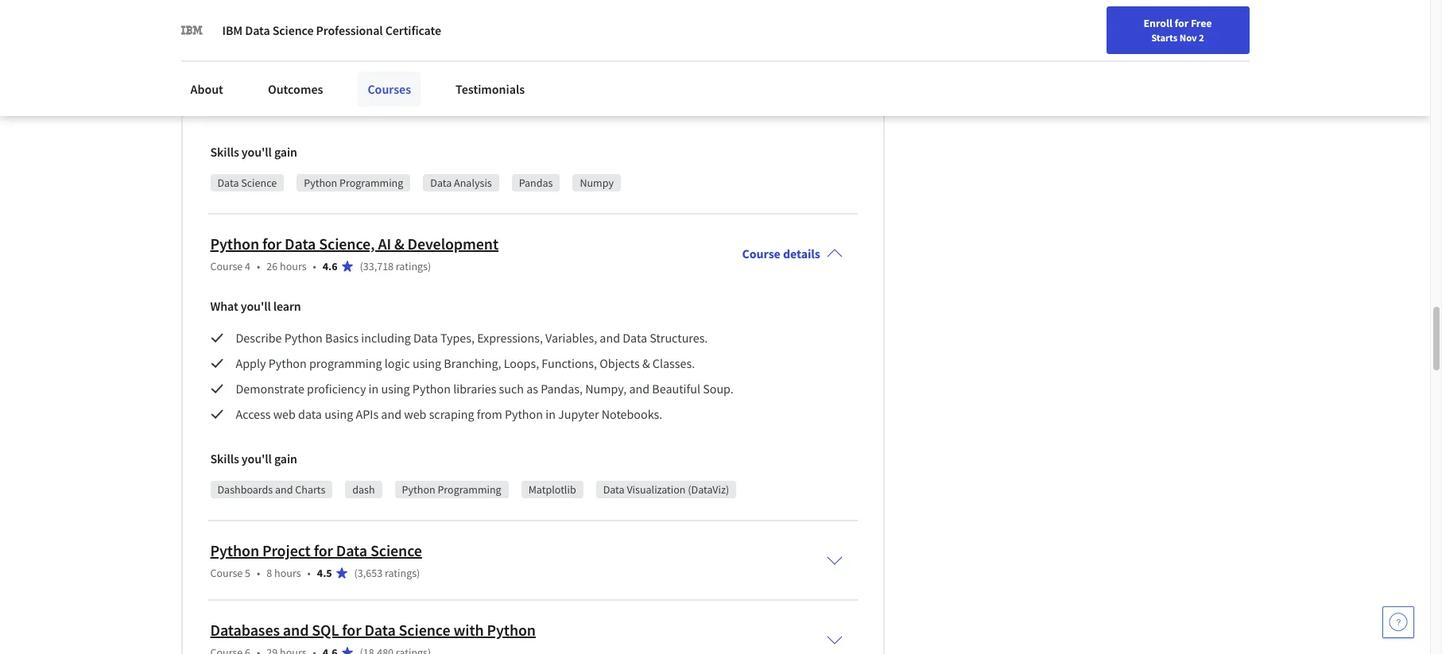 Task type: describe. For each thing, give the bounding box(es) containing it.
matplotlib
[[529, 483, 576, 497]]

variables,
[[546, 330, 597, 346]]

scraping
[[429, 406, 475, 422]]

pandas,
[[541, 381, 583, 397]]

methodology
[[643, 29, 715, 45]]

basics
[[325, 330, 359, 346]]

python down as
[[505, 406, 543, 422]]

soup.
[[703, 381, 734, 397]]

python up 5
[[210, 541, 259, 561]]

access
[[236, 406, 271, 422]]

ratings for science
[[385, 566, 417, 581]]

english button
[[1097, 32, 1193, 84]]

nov
[[1180, 31, 1198, 44]]

loops,
[[504, 355, 539, 371]]

industry
[[407, 29, 452, 45]]

1 vertical spatial python programming
[[402, 483, 502, 497]]

python up demonstrate in the left of the page
[[269, 355, 307, 371]]

analytic
[[318, 55, 361, 71]]

skills for apply
[[210, 144, 239, 160]]

4.6
[[323, 259, 338, 274]]

to inside evaluate which analytic model is appropriate among predictive, descriptive, and classification models used to analyze a case study.
[[804, 55, 815, 71]]

classification
[[662, 55, 732, 71]]

0 vertical spatial using
[[413, 355, 442, 371]]

predictive,
[[516, 55, 572, 71]]

mining
[[542, 29, 578, 45]]

which
[[284, 55, 316, 71]]

used
[[776, 55, 802, 71]]

( for data
[[354, 566, 358, 581]]

expressions,
[[477, 330, 543, 346]]

free
[[1191, 16, 1213, 30]]

libraries
[[453, 381, 497, 397]]

describe
[[236, 330, 282, 346]]

sql
[[312, 620, 339, 640]]

1 horizontal spatial your
[[1012, 50, 1033, 64]]

find your new career link
[[982, 48, 1097, 68]]

gain for six
[[274, 144, 297, 160]]

professional
[[316, 22, 383, 38]]

determine
[[236, 99, 292, 115]]

appropriate inside evaluate which analytic model is appropriate among predictive, descriptive, and classification models used to analyze a case study.
[[411, 55, 474, 71]]

dash
[[353, 483, 375, 497]]

evaluate which analytic model is appropriate among predictive, descriptive, and classification models used to analyze a case study.
[[236, 55, 818, 90]]

sources
[[386, 99, 427, 115]]

you'll for you'll
[[242, 451, 272, 467]]

proficiency
[[307, 381, 366, 397]]

1 horizontal spatial study.
[[809, 29, 841, 45]]

• left the 4.5
[[308, 566, 311, 581]]

dashboards
[[218, 483, 273, 497]]

and right apis
[[381, 406, 402, 422]]

or
[[429, 99, 441, 115]]

branching,
[[444, 355, 501, 371]]

ai
[[378, 234, 391, 254]]

2 horizontal spatial in
[[546, 406, 556, 422]]

determine appropriate data sources or your data science analysis methodology.
[[236, 99, 658, 115]]

( 3,653 ratings )
[[354, 566, 420, 581]]

career
[[1059, 50, 1089, 64]]

help center image
[[1390, 613, 1409, 632]]

charts
[[295, 483, 326, 497]]

skills you'll gain for the
[[210, 144, 297, 160]]

databases and sql for data science with python
[[210, 620, 536, 640]]

apply python programming logic using branching, loops, functions, objects & classes.
[[236, 355, 695, 371]]

enroll for free starts nov 2
[[1144, 16, 1213, 44]]

2 horizontal spatial data
[[470, 99, 494, 115]]

python up access web data using apis and web scraping from python in jupyter notebooks.
[[413, 381, 451, 397]]

python right the 'with'
[[487, 620, 536, 640]]

1 vertical spatial programming
[[438, 483, 502, 497]]

cross-
[[374, 29, 407, 45]]

1 horizontal spatial a
[[774, 29, 780, 45]]

as
[[527, 381, 538, 397]]

for
[[235, 8, 253, 24]]

pandas
[[519, 176, 553, 190]]

descriptive,
[[575, 55, 637, 71]]

using for python
[[381, 381, 410, 397]]

project
[[262, 541, 311, 561]]

• right 4
[[257, 259, 260, 274]]

• left 4.6
[[313, 259, 316, 274]]

with
[[454, 620, 484, 640]]

is
[[400, 55, 408, 71]]

for inside enroll for free starts nov 2
[[1175, 16, 1189, 30]]

demonstrate proficiency in using python libraries such as pandas, numpy, and beautiful soup.
[[236, 381, 734, 397]]

8
[[267, 566, 272, 581]]

1 the from the left
[[269, 29, 286, 45]]

course details button
[[730, 223, 856, 284]]

learn
[[273, 298, 301, 314]]

databases
[[210, 620, 280, 640]]

0 vertical spatial in
[[341, 29, 351, 45]]

development
[[408, 234, 499, 254]]

science left the 'with'
[[399, 620, 451, 640]]

beautiful
[[652, 381, 701, 397]]

ratings for ai
[[396, 259, 428, 274]]

case inside evaluate which analytic model is appropriate among predictive, descriptive, and classification models used to analyze a case study.
[[288, 74, 311, 90]]

data for and
[[298, 406, 322, 422]]

methodology.
[[583, 99, 658, 115]]

python for data science, ai & development
[[210, 234, 499, 254]]

1 horizontal spatial in
[[369, 381, 379, 397]]

2 web from the left
[[404, 406, 427, 422]]

data for your
[[360, 99, 384, 115]]

process
[[454, 29, 495, 45]]

and up notebooks.
[[629, 381, 650, 397]]

python up science,
[[304, 176, 337, 190]]

course 5 • 8 hours •
[[210, 566, 311, 581]]

2
[[1200, 31, 1205, 44]]

4
[[245, 259, 251, 274]]

5
[[245, 566, 251, 581]]

access web data using apis and web scraping from python in jupyter notebooks.
[[236, 406, 668, 422]]

enroll
[[1144, 16, 1173, 30]]

analysis
[[454, 176, 492, 190]]

course 4 • 26 hours •
[[210, 259, 316, 274]]

science up "which"
[[273, 22, 314, 38]]

apply the six stages in the cross-industry process for data mining (crisp-dm) methodology to analyze a case study.
[[236, 29, 841, 45]]

details
[[783, 246, 821, 262]]

1 vertical spatial you'll
[[241, 298, 271, 314]]

science down the determine
[[241, 176, 277, 190]]

english
[[1126, 50, 1165, 66]]

0 vertical spatial case
[[783, 29, 806, 45]]

and inside evaluate which analytic model is appropriate among predictive, descriptive, and classification models used to analyze a case study.
[[639, 55, 660, 71]]

for up 26
[[262, 234, 282, 254]]

and up objects
[[600, 330, 620, 346]]

analysis
[[538, 99, 581, 115]]

python right dash
[[402, 483, 436, 497]]



Task type: locate. For each thing, give the bounding box(es) containing it.
1 horizontal spatial &
[[643, 355, 650, 371]]

1 apply from the top
[[236, 29, 266, 45]]

notebooks.
[[602, 406, 663, 422]]

for up the 4.5
[[314, 541, 333, 561]]

apply for apply the six stages in the cross-industry process for data mining (crisp-dm) methodology to analyze a case study.
[[236, 29, 266, 45]]

None search field
[[227, 42, 609, 74]]

1 vertical spatial apply
[[236, 355, 266, 371]]

databases and sql for data science with python link
[[210, 620, 536, 640]]

0 horizontal spatial )
[[417, 566, 420, 581]]

data science
[[218, 176, 277, 190]]

1 horizontal spatial using
[[381, 381, 410, 397]]

0 horizontal spatial appropriate
[[294, 99, 357, 115]]

0 horizontal spatial case
[[288, 74, 311, 90]]

visualization
[[627, 483, 686, 497]]

(dataviz)
[[688, 483, 730, 497]]

and
[[639, 55, 660, 71], [600, 330, 620, 346], [629, 381, 650, 397], [381, 406, 402, 422], [275, 483, 293, 497], [283, 620, 309, 640]]

0 vertical spatial appropriate
[[411, 55, 474, 71]]

for link
[[229, 0, 324, 32]]

apply down for at top left
[[236, 29, 266, 45]]

2 skills you'll gain from the top
[[210, 451, 297, 467]]

0 vertical spatial analyze
[[731, 29, 771, 45]]

3,653
[[358, 566, 383, 581]]

) down development at the left top of page
[[428, 259, 431, 274]]

programming up ai
[[340, 176, 404, 190]]

1 horizontal spatial case
[[783, 29, 806, 45]]

0 horizontal spatial in
[[341, 29, 351, 45]]

0 vertical spatial apply
[[236, 29, 266, 45]]

0 horizontal spatial using
[[325, 406, 353, 422]]

web down demonstrate in the left of the page
[[273, 406, 296, 422]]

•
[[257, 259, 260, 274], [313, 259, 316, 274], [257, 566, 260, 581], [308, 566, 311, 581]]

numpy
[[580, 176, 614, 190]]

0 horizontal spatial programming
[[340, 176, 404, 190]]

1 vertical spatial &
[[643, 355, 650, 371]]

0 vertical spatial gain
[[274, 144, 297, 160]]

( for science,
[[360, 259, 363, 274]]

evaluate
[[236, 55, 281, 71]]

model
[[363, 55, 397, 71]]

functions,
[[542, 355, 597, 371]]

course details
[[743, 246, 821, 262]]

ibm data science professional certificate
[[222, 22, 441, 38]]

& right objects
[[643, 355, 650, 371]]

for up nov
[[1175, 16, 1189, 30]]

analyze up models
[[731, 29, 771, 45]]

0 vertical spatial hours
[[280, 259, 307, 274]]

you'll left learn
[[241, 298, 271, 314]]

courses link
[[358, 72, 421, 107]]

for
[[1175, 16, 1189, 30], [498, 29, 513, 45], [262, 234, 282, 254], [314, 541, 333, 561], [342, 620, 362, 640]]

1 horizontal spatial )
[[428, 259, 431, 274]]

0 horizontal spatial analyze
[[236, 74, 276, 90]]

course for python project for data science
[[210, 566, 243, 581]]

2 gain from the top
[[274, 451, 297, 467]]

appropriate
[[411, 55, 474, 71], [294, 99, 357, 115]]

analyze down evaluate
[[236, 74, 276, 90]]

1 vertical spatial your
[[443, 99, 467, 115]]

0 vertical spatial python programming
[[304, 176, 404, 190]]

&
[[394, 234, 405, 254], [643, 355, 650, 371]]

apply down describe
[[236, 355, 266, 371]]

you'll for the
[[242, 144, 272, 160]]

• right 5
[[257, 566, 260, 581]]

0 vertical spatial &
[[394, 234, 405, 254]]

to right used
[[804, 55, 815, 71]]

web
[[273, 406, 296, 422], [404, 406, 427, 422]]

1 horizontal spatial data
[[360, 99, 384, 115]]

apply for apply python programming logic using branching, loops, functions, objects & classes.
[[236, 355, 266, 371]]

2 horizontal spatial using
[[413, 355, 442, 371]]

show notifications image
[[1216, 52, 1235, 71]]

0 vertical spatial (
[[360, 259, 363, 274]]

testimonials link
[[446, 72, 535, 107]]

1 gain from the top
[[274, 144, 297, 160]]

0 horizontal spatial a
[[279, 74, 285, 90]]

python project for data science link
[[210, 541, 422, 561]]

models
[[734, 55, 773, 71]]

1 horizontal spatial web
[[404, 406, 427, 422]]

describe python basics including data types, expressions, variables, and data structures.
[[236, 330, 708, 346]]

six
[[289, 29, 303, 45]]

python project for data science
[[210, 541, 422, 561]]

programming
[[309, 355, 382, 371]]

study. inside evaluate which analytic model is appropriate among predictive, descriptive, and classification models used to analyze a case study.
[[314, 74, 346, 90]]

0 horizontal spatial data
[[298, 406, 322, 422]]

science
[[273, 22, 314, 38], [241, 176, 277, 190], [371, 541, 422, 561], [399, 620, 451, 640]]

2 apply from the top
[[236, 355, 266, 371]]

course for python for data science, ai & development
[[210, 259, 243, 274]]

0 vertical spatial you'll
[[242, 144, 272, 160]]

hours right the 8
[[274, 566, 301, 581]]

gain up the dashboards and charts
[[274, 451, 297, 467]]

skills you'll gain up dashboards
[[210, 451, 297, 467]]

1 horizontal spatial analyze
[[731, 29, 771, 45]]

) for ai
[[428, 259, 431, 274]]

data visualization (dataviz)
[[603, 483, 730, 497]]

skills up data science
[[210, 144, 239, 160]]

classes.
[[653, 355, 695, 371]]

1 vertical spatial ratings
[[385, 566, 417, 581]]

courses
[[368, 81, 411, 97]]

data analysis
[[431, 176, 492, 190]]

1 horizontal spatial programming
[[438, 483, 502, 497]]

1 vertical spatial study.
[[314, 74, 346, 90]]

( down python for data science, ai & development link at the top left of page
[[360, 259, 363, 274]]

the
[[269, 29, 286, 45], [354, 29, 372, 45]]

gain up data science
[[274, 144, 297, 160]]

0 horizontal spatial the
[[269, 29, 286, 45]]

data
[[245, 22, 270, 38], [515, 29, 540, 45], [218, 176, 239, 190], [431, 176, 452, 190], [285, 234, 316, 254], [414, 330, 438, 346], [623, 330, 648, 346], [603, 483, 625, 497], [336, 541, 368, 561], [365, 620, 396, 640]]

0 horizontal spatial web
[[273, 406, 296, 422]]

(
[[360, 259, 363, 274], [354, 566, 358, 581]]

what
[[210, 298, 238, 314]]

course left 4
[[210, 259, 243, 274]]

find your new career
[[989, 50, 1089, 64]]

apis
[[356, 406, 379, 422]]

1 vertical spatial hours
[[274, 566, 301, 581]]

ratings right 3,653
[[385, 566, 417, 581]]

you'll up dashboards
[[242, 451, 272, 467]]

a up used
[[774, 29, 780, 45]]

to
[[717, 29, 728, 45], [804, 55, 815, 71]]

) right 3,653
[[417, 566, 420, 581]]

for up the among
[[498, 29, 513, 45]]

your right find
[[1012, 50, 1033, 64]]

1 horizontal spatial to
[[804, 55, 815, 71]]

1 vertical spatial skills you'll gain
[[210, 451, 297, 467]]

course
[[743, 246, 781, 262], [210, 259, 243, 274], [210, 566, 243, 581]]

& right ai
[[394, 234, 405, 254]]

appropriate down industry
[[411, 55, 474, 71]]

skills you'll gain for you'll
[[210, 451, 297, 467]]

and left "sql"
[[283, 620, 309, 640]]

1 skills you'll gain from the top
[[210, 144, 297, 160]]

1 skills from the top
[[210, 144, 239, 160]]

using right logic
[[413, 355, 442, 371]]

in
[[341, 29, 351, 45], [369, 381, 379, 397], [546, 406, 556, 422]]

0 vertical spatial programming
[[340, 176, 404, 190]]

case down "which"
[[288, 74, 311, 90]]

0 vertical spatial a
[[774, 29, 780, 45]]

1 vertical spatial to
[[804, 55, 815, 71]]

using for apis
[[325, 406, 353, 422]]

1 vertical spatial appropriate
[[294, 99, 357, 115]]

2 vertical spatial you'll
[[242, 451, 272, 467]]

analyze inside evaluate which analytic model is appropriate among predictive, descriptive, and classification models used to analyze a case study.
[[236, 74, 276, 90]]

33,718
[[363, 259, 394, 274]]

1 vertical spatial gain
[[274, 451, 297, 467]]

hours
[[280, 259, 307, 274], [274, 566, 301, 581]]

1 web from the left
[[273, 406, 296, 422]]

)
[[428, 259, 431, 274], [417, 566, 420, 581]]

analyze
[[731, 29, 771, 45], [236, 74, 276, 90]]

ibm image
[[181, 19, 203, 41]]

the left six
[[269, 29, 286, 45]]

appropriate down outcomes on the top of page
[[294, 99, 357, 115]]

1 horizontal spatial appropriate
[[411, 55, 474, 71]]

what you'll learn
[[210, 298, 301, 314]]

python down learn
[[285, 330, 323, 346]]

your
[[1012, 50, 1033, 64], [443, 99, 467, 115]]

1 vertical spatial case
[[288, 74, 311, 90]]

using down logic
[[381, 381, 410, 397]]

1 vertical spatial skills
[[210, 451, 239, 467]]

1 horizontal spatial (
[[360, 259, 363, 274]]

such
[[499, 381, 524, 397]]

( right the 4.5
[[354, 566, 358, 581]]

skills
[[210, 144, 239, 160], [210, 451, 239, 467]]

in right stages
[[341, 29, 351, 45]]

2 the from the left
[[354, 29, 372, 45]]

0 vertical spatial to
[[717, 29, 728, 45]]

0 horizontal spatial to
[[717, 29, 728, 45]]

course left 5
[[210, 566, 243, 581]]

case up used
[[783, 29, 806, 45]]

programming
[[340, 176, 404, 190], [438, 483, 502, 497]]

programming down scraping
[[438, 483, 502, 497]]

about
[[191, 81, 223, 97]]

data down testimonials
[[470, 99, 494, 115]]

a inside evaluate which analytic model is appropriate among predictive, descriptive, and classification models used to analyze a case study.
[[279, 74, 285, 90]]

structures.
[[650, 330, 708, 346]]

hours for for
[[280, 259, 307, 274]]

gain for learn
[[274, 451, 297, 467]]

skills you'll gain up data science
[[210, 144, 297, 160]]

0 horizontal spatial your
[[443, 99, 467, 115]]

demonstrate
[[236, 381, 305, 397]]

ratings right 33,718
[[396, 259, 428, 274]]

testimonials
[[456, 81, 525, 97]]

2 vertical spatial using
[[325, 406, 353, 422]]

and left 'charts'
[[275, 483, 293, 497]]

science up ( 3,653 ratings )
[[371, 541, 422, 561]]

dm)
[[620, 29, 641, 45]]

0 vertical spatial skills
[[210, 144, 239, 160]]

using down proficiency
[[325, 406, 353, 422]]

python programming
[[304, 176, 404, 190], [402, 483, 502, 497]]

skills for what
[[210, 451, 239, 467]]

outcomes
[[268, 81, 323, 97]]

course left the 'details'
[[743, 246, 781, 262]]

for right "sql"
[[342, 620, 362, 640]]

(crisp-
[[581, 29, 620, 45]]

( 33,718 ratings )
[[360, 259, 431, 274]]

1 vertical spatial using
[[381, 381, 410, 397]]

about link
[[181, 72, 233, 107]]

0 vertical spatial ratings
[[396, 259, 428, 274]]

0 vertical spatial )
[[428, 259, 431, 274]]

data down proficiency
[[298, 406, 322, 422]]

1 vertical spatial in
[[369, 381, 379, 397]]

objects
[[600, 355, 640, 371]]

certificate
[[386, 22, 441, 38]]

science,
[[319, 234, 375, 254]]

the left cross- on the top of the page
[[354, 29, 372, 45]]

to up 'classification'
[[717, 29, 728, 45]]

hours for project
[[274, 566, 301, 581]]

python for data science, ai & development link
[[210, 234, 499, 254]]

types,
[[441, 330, 475, 346]]

using
[[413, 355, 442, 371], [381, 381, 410, 397], [325, 406, 353, 422]]

1 horizontal spatial the
[[354, 29, 372, 45]]

you'll up data science
[[242, 144, 272, 160]]

case
[[783, 29, 806, 45], [288, 74, 311, 90]]

among
[[476, 55, 514, 71]]

new
[[1036, 50, 1056, 64]]

0 horizontal spatial (
[[354, 566, 358, 581]]

0 horizontal spatial study.
[[314, 74, 346, 90]]

apply
[[236, 29, 266, 45], [236, 355, 266, 371]]

1 vertical spatial (
[[354, 566, 358, 581]]

web left scraping
[[404, 406, 427, 422]]

hours right 26
[[280, 259, 307, 274]]

0 vertical spatial skills you'll gain
[[210, 144, 297, 160]]

numpy,
[[586, 381, 627, 397]]

your right or
[[443, 99, 467, 115]]

in up apis
[[369, 381, 379, 397]]

0 vertical spatial your
[[1012, 50, 1033, 64]]

python programming up python for data science, ai & development on the top of page
[[304, 176, 404, 190]]

0 vertical spatial study.
[[809, 29, 841, 45]]

course inside dropdown button
[[743, 246, 781, 262]]

dashboards and charts
[[218, 483, 326, 497]]

python programming down access web data using apis and web scraping from python in jupyter notebooks.
[[402, 483, 502, 497]]

1 vertical spatial analyze
[[236, 74, 276, 90]]

in down the pandas,
[[546, 406, 556, 422]]

2 vertical spatial in
[[546, 406, 556, 422]]

skills up dashboards
[[210, 451, 239, 467]]

) for science
[[417, 566, 420, 581]]

1 vertical spatial )
[[417, 566, 420, 581]]

a down "which"
[[279, 74, 285, 90]]

data down 'courses'
[[360, 99, 384, 115]]

26
[[267, 259, 278, 274]]

2 skills from the top
[[210, 451, 239, 467]]

0 horizontal spatial &
[[394, 234, 405, 254]]

including
[[361, 330, 411, 346]]

data
[[360, 99, 384, 115], [470, 99, 494, 115], [298, 406, 322, 422]]

and down the dm)
[[639, 55, 660, 71]]

1 vertical spatial a
[[279, 74, 285, 90]]

python up 4
[[210, 234, 259, 254]]



Task type: vqa. For each thing, say whether or not it's contained in the screenshot.
BCE
no



